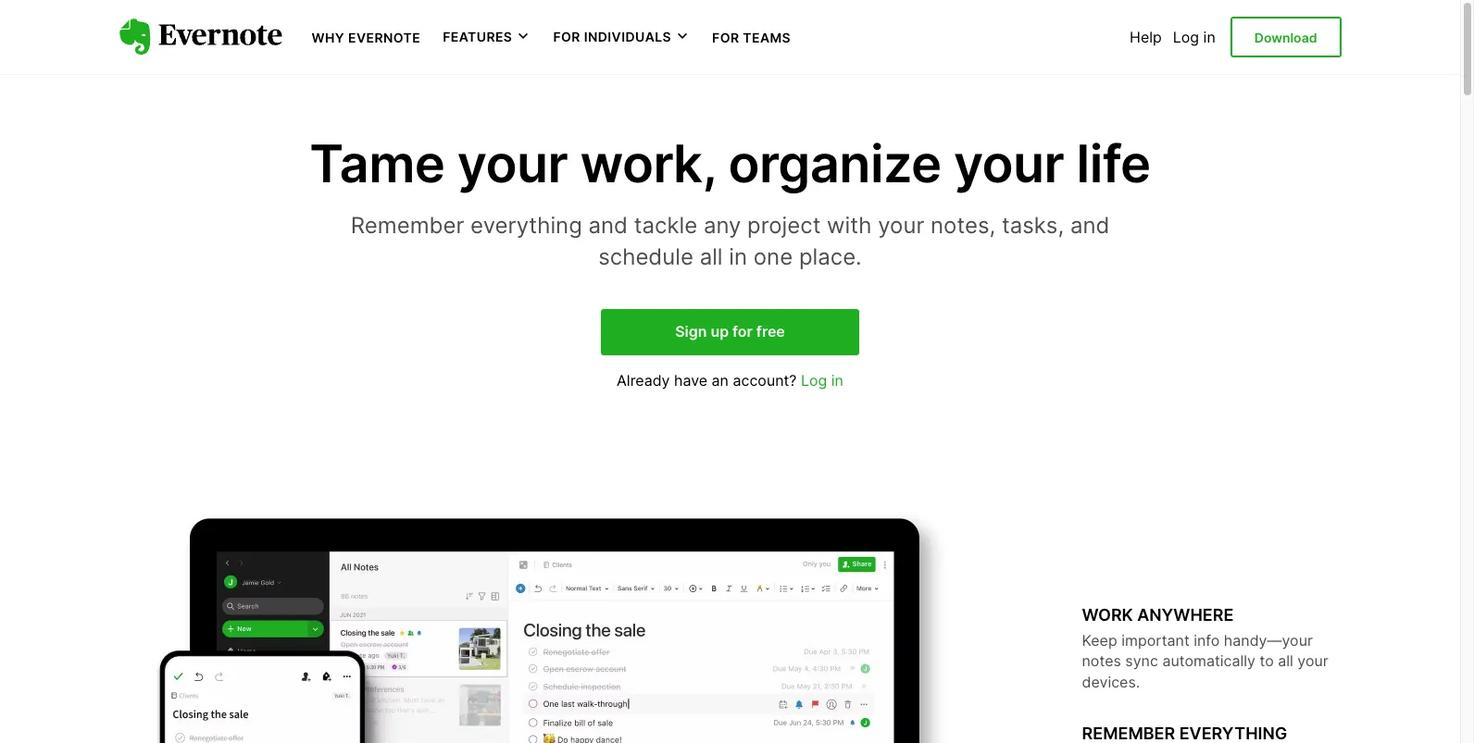 Task type: locate. For each thing, give the bounding box(es) containing it.
1 vertical spatial log
[[801, 371, 827, 390]]

organize
[[728, 132, 941, 195]]

tackle
[[634, 212, 697, 239]]

everything for remember everything
[[1179, 724, 1287, 744]]

why evernote
[[312, 30, 421, 45]]

and right tasks,
[[1070, 212, 1110, 239]]

work anywhere keep important info handy—your notes sync automatically to all your devices.
[[1082, 605, 1329, 691]]

log in link right help
[[1173, 28, 1216, 46]]

for
[[733, 323, 753, 341]]

your
[[457, 132, 568, 195], [954, 132, 1064, 195], [878, 212, 924, 239], [1298, 652, 1329, 671]]

your inside work anywhere keep important info handy—your notes sync automatically to all your devices.
[[1298, 652, 1329, 671]]

log right account?
[[801, 371, 827, 390]]

1 vertical spatial all
[[1278, 652, 1293, 671]]

everything inside remember everything and tackle any project with your notes, tasks, and schedule all in one place.
[[470, 212, 582, 239]]

place.
[[799, 243, 862, 270]]

everything
[[470, 212, 582, 239], [1179, 724, 1287, 744]]

0 vertical spatial in
[[1203, 28, 1216, 46]]

0 vertical spatial everything
[[470, 212, 582, 239]]

important
[[1122, 631, 1190, 650]]

0 horizontal spatial for
[[553, 29, 580, 45]]

remember everything
[[1082, 724, 1287, 744]]

1 horizontal spatial remember
[[1082, 724, 1175, 744]]

an
[[712, 371, 729, 390]]

sign up for free link
[[601, 310, 859, 356]]

1 horizontal spatial for
[[712, 30, 739, 45]]

all right to
[[1278, 652, 1293, 671]]

info
[[1194, 631, 1220, 650]]

in right help
[[1203, 28, 1216, 46]]

2 and from the left
[[1070, 212, 1110, 239]]

evernote ui on desktop and mobile image
[[119, 510, 1008, 744]]

already
[[617, 371, 670, 390]]

all down any
[[700, 243, 723, 270]]

1 horizontal spatial in
[[831, 371, 844, 390]]

log right help link
[[1173, 28, 1199, 46]]

for teams link
[[712, 28, 791, 46]]

2 horizontal spatial in
[[1203, 28, 1216, 46]]

for left "individuals"
[[553, 29, 580, 45]]

1 horizontal spatial log
[[1173, 28, 1199, 46]]

0 horizontal spatial remember
[[351, 212, 464, 239]]

remember down tame
[[351, 212, 464, 239]]

0 horizontal spatial all
[[700, 243, 723, 270]]

account?
[[733, 371, 797, 390]]

log
[[1173, 28, 1199, 46], [801, 371, 827, 390]]

and up the schedule
[[588, 212, 628, 239]]

for left teams
[[712, 30, 739, 45]]

everything for remember everything and tackle any project with your notes, tasks, and schedule all in one place.
[[470, 212, 582, 239]]

1 vertical spatial remember
[[1082, 724, 1175, 744]]

0 vertical spatial remember
[[351, 212, 464, 239]]

remember for remember everything and tackle any project with your notes, tasks, and schedule all in one place.
[[351, 212, 464, 239]]

tame your work, organize your life
[[310, 132, 1151, 195]]

log in link right account?
[[801, 371, 844, 390]]

in inside remember everything and tackle any project with your notes, tasks, and schedule all in one place.
[[729, 243, 747, 270]]

and
[[588, 212, 628, 239], [1070, 212, 1110, 239]]

up
[[711, 323, 729, 341]]

0 vertical spatial log in link
[[1173, 28, 1216, 46]]

features
[[443, 29, 512, 45]]

download link
[[1230, 16, 1341, 58]]

1 horizontal spatial log in link
[[1173, 28, 1216, 46]]

0 horizontal spatial and
[[588, 212, 628, 239]]

tasks,
[[1002, 212, 1064, 239]]

0 horizontal spatial in
[[729, 243, 747, 270]]

for
[[553, 29, 580, 45], [712, 30, 739, 45]]

0 vertical spatial all
[[700, 243, 723, 270]]

1 and from the left
[[588, 212, 628, 239]]

individuals
[[584, 29, 671, 45]]

log in link
[[1173, 28, 1216, 46], [801, 371, 844, 390]]

work,
[[580, 132, 716, 195]]

all inside remember everything and tackle any project with your notes, tasks, and schedule all in one place.
[[700, 243, 723, 270]]

why
[[312, 30, 345, 45]]

evernote logo image
[[119, 19, 282, 55]]

to
[[1260, 652, 1274, 671]]

0 horizontal spatial log in link
[[801, 371, 844, 390]]

for inside button
[[553, 29, 580, 45]]

0 horizontal spatial everything
[[470, 212, 582, 239]]

remember inside remember everything and tackle any project with your notes, tasks, and schedule all in one place.
[[351, 212, 464, 239]]

for for for teams
[[712, 30, 739, 45]]

remember
[[351, 212, 464, 239], [1082, 724, 1175, 744]]

help link
[[1130, 28, 1162, 46]]

1 vertical spatial everything
[[1179, 724, 1287, 744]]

remember for remember everything
[[1082, 724, 1175, 744]]

1 horizontal spatial everything
[[1179, 724, 1287, 744]]

in down any
[[729, 243, 747, 270]]

1 horizontal spatial all
[[1278, 652, 1293, 671]]

why evernote link
[[312, 28, 421, 46]]

in
[[1203, 28, 1216, 46], [729, 243, 747, 270], [831, 371, 844, 390]]

1 horizontal spatial and
[[1070, 212, 1110, 239]]

1 vertical spatial log in link
[[801, 371, 844, 390]]

in right account?
[[831, 371, 844, 390]]

all
[[700, 243, 723, 270], [1278, 652, 1293, 671]]

1 vertical spatial in
[[729, 243, 747, 270]]

remember down 'devices.'
[[1082, 724, 1175, 744]]



Task type: vqa. For each thing, say whether or not it's contained in the screenshot.
the right log in link
yes



Task type: describe. For each thing, give the bounding box(es) containing it.
devices.
[[1082, 673, 1140, 691]]

help
[[1130, 28, 1162, 46]]

any
[[704, 212, 741, 239]]

for individuals button
[[553, 28, 690, 46]]

sign up for free
[[675, 323, 785, 341]]

for individuals
[[553, 29, 671, 45]]

handy—your
[[1224, 631, 1313, 650]]

evernote
[[348, 30, 421, 45]]

teams
[[743, 30, 791, 45]]

one
[[754, 243, 793, 270]]

automatically
[[1162, 652, 1256, 671]]

2 vertical spatial in
[[831, 371, 844, 390]]

all inside work anywhere keep important info handy—your notes sync automatically to all your devices.
[[1278, 652, 1293, 671]]

tame
[[310, 132, 445, 195]]

project
[[747, 212, 821, 239]]

keep
[[1082, 631, 1117, 650]]

already have an account? log in
[[617, 371, 844, 390]]

for teams
[[712, 30, 791, 45]]

sign
[[675, 323, 707, 341]]

features button
[[443, 28, 531, 46]]

work
[[1082, 605, 1133, 625]]

0 horizontal spatial log
[[801, 371, 827, 390]]

remember everything and tackle any project with your notes, tasks, and schedule all in one place.
[[351, 212, 1110, 270]]

with
[[827, 212, 872, 239]]

life
[[1077, 132, 1151, 195]]

download
[[1254, 29, 1317, 45]]

have
[[674, 371, 708, 390]]

log in
[[1173, 28, 1216, 46]]

schedule
[[598, 243, 693, 270]]

anywhere
[[1137, 605, 1234, 625]]

your inside remember everything and tackle any project with your notes, tasks, and schedule all in one place.
[[878, 212, 924, 239]]

sync
[[1125, 652, 1158, 671]]

for for for individuals
[[553, 29, 580, 45]]

notes,
[[931, 212, 996, 239]]

free
[[756, 323, 785, 341]]

0 vertical spatial log
[[1173, 28, 1199, 46]]

notes
[[1082, 652, 1121, 671]]



